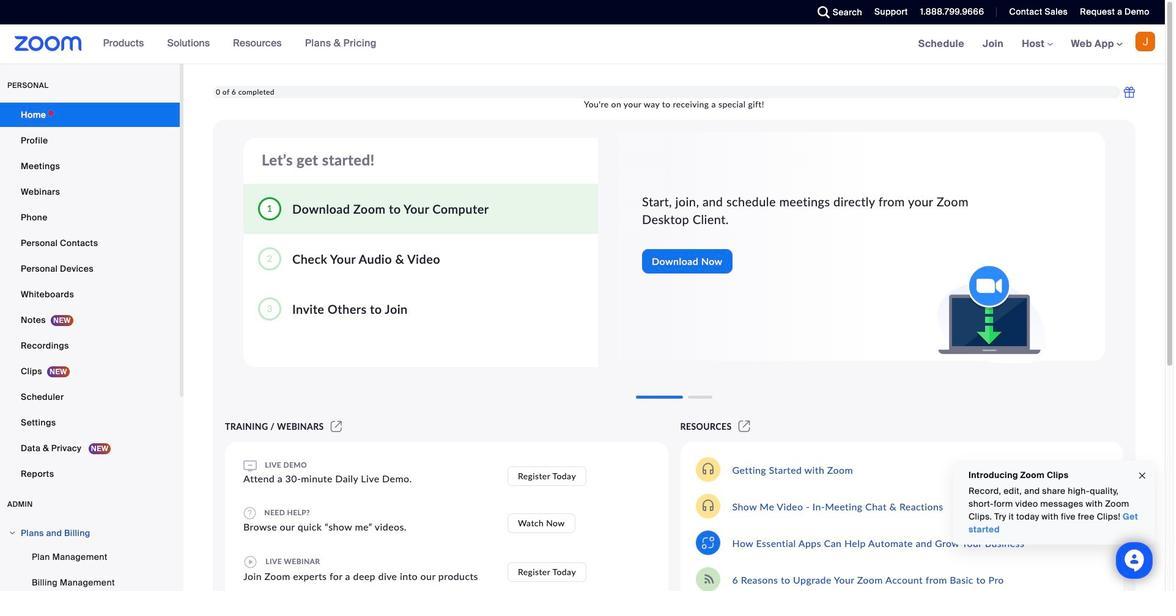 Task type: describe. For each thing, give the bounding box(es) containing it.
profile picture image
[[1136, 32, 1155, 51]]

zoom logo image
[[15, 36, 82, 51]]

1 window new image from the left
[[329, 422, 344, 432]]

product information navigation
[[94, 24, 386, 64]]



Task type: locate. For each thing, give the bounding box(es) containing it.
2 window new image from the left
[[737, 422, 752, 432]]

right image
[[9, 530, 16, 538]]

menu
[[0, 546, 180, 592]]

menu item
[[0, 522, 180, 546]]

banner
[[0, 24, 1165, 64]]

close image
[[1138, 469, 1147, 483]]

window new image
[[329, 422, 344, 432], [737, 422, 752, 432]]

0 horizontal spatial window new image
[[329, 422, 344, 432]]

personal menu menu
[[0, 103, 180, 488]]

meetings navigation
[[909, 24, 1165, 64]]

1 horizontal spatial window new image
[[737, 422, 752, 432]]



Task type: vqa. For each thing, say whether or not it's contained in the screenshot.
request
no



